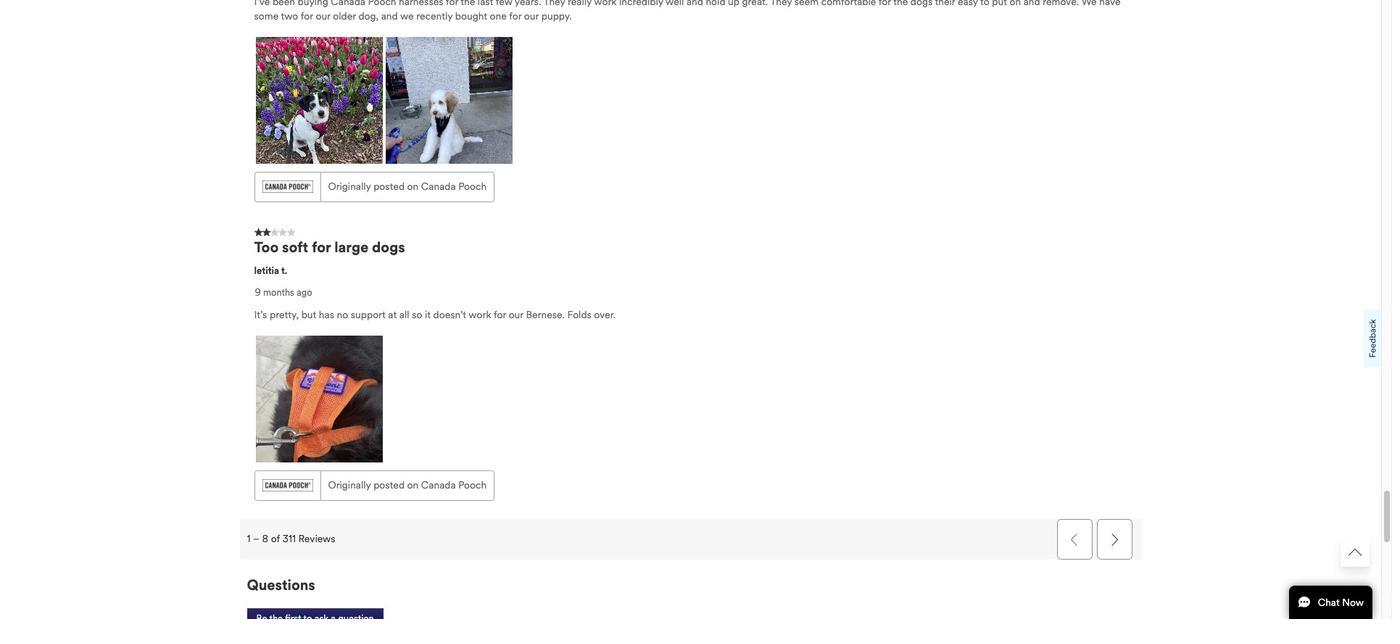 Task type: vqa. For each thing, say whether or not it's contained in the screenshot.
harnesses's 'Canada'
yes



Task type: locate. For each thing, give the bounding box(es) containing it.
the left their
[[894, 0, 908, 8]]

it's pretty, but has no support at all so it doesn't work for our bernese. folds over.
[[254, 309, 616, 321]]

pooch for support
[[459, 479, 487, 492]]

0 vertical spatial work
[[594, 0, 617, 8]]

originally
[[328, 180, 371, 193], [328, 479, 371, 492]]

scroll to top image
[[1349, 546, 1362, 559]]

puppy.
[[542, 10, 572, 22]]

1 vertical spatial work
[[469, 309, 492, 321]]

work
[[594, 0, 617, 8], [469, 309, 492, 321]]

dogs right large
[[372, 238, 405, 256]]

too
[[254, 238, 279, 256]]

1 horizontal spatial work
[[594, 0, 617, 8]]

and
[[687, 0, 704, 8], [1024, 0, 1041, 8], [381, 10, 398, 22]]

years.
[[515, 0, 541, 8]]

dogs
[[911, 0, 933, 8], [372, 238, 405, 256]]

originally posted on canada pooch for support
[[328, 479, 487, 492]]

1 vertical spatial dogs
[[372, 238, 405, 256]]

remove.
[[1043, 0, 1080, 8]]

too soft for large dogs
[[254, 238, 405, 256]]

1 they from the left
[[544, 0, 565, 8]]

posted for support
[[374, 479, 405, 492]]

they left the seem
[[771, 0, 792, 8]]

2 vertical spatial canada
[[421, 479, 456, 492]]

canada
[[331, 0, 366, 8], [421, 180, 456, 193], [421, 479, 456, 492]]

our down 'years.'
[[524, 10, 539, 22]]

dogs inside i've been buying canada pooch harnesses for the last few years. they really work incredibly well and hold up great. they seem comfortable for the dogs their easy to put on and remove. we have some two for our older dog, and we recently bought one for our puppy.
[[911, 0, 933, 8]]

our left "bernese."
[[509, 309, 524, 321]]

for down few
[[509, 10, 522, 22]]

work inside i've been buying canada pooch harnesses for the last few years. they really work incredibly well and hold up great. they seem comfortable for the dogs their easy to put on and remove. we have some two for our older dog, and we recently bought one for our puppy.
[[594, 0, 617, 8]]

work right really
[[594, 0, 617, 8]]

0 vertical spatial originally
[[328, 180, 371, 193]]

well
[[666, 0, 684, 8]]

on inside i've been buying canada pooch harnesses for the last few years. they really work incredibly well and hold up great. they seem comfortable for the dogs their easy to put on and remove. we have some two for our older dog, and we recently bought one for our puppy.
[[1010, 0, 1022, 8]]

2 they from the left
[[771, 0, 792, 8]]

and left remove.
[[1024, 0, 1041, 8]]

for left "bernese."
[[494, 309, 506, 321]]

we
[[400, 10, 414, 22]]

9
[[255, 287, 261, 299]]

on
[[1010, 0, 1022, 8], [407, 180, 419, 193], [407, 479, 419, 492]]

doesn't
[[433, 309, 467, 321]]

0 vertical spatial dogs
[[911, 0, 933, 8]]

1 vertical spatial pooch
[[459, 180, 487, 193]]

bernese.
[[526, 309, 565, 321]]

and left we
[[381, 10, 398, 22]]

comfortable
[[822, 0, 877, 8]]

and right 'well'
[[687, 0, 704, 8]]

1 vertical spatial posted
[[374, 479, 405, 492]]

we
[[1082, 0, 1097, 8]]

0 vertical spatial posted
[[374, 180, 405, 193]]

1 originally from the top
[[328, 180, 371, 193]]

1 vertical spatial originally
[[328, 479, 371, 492]]

1 horizontal spatial and
[[687, 0, 704, 8]]

they up puppy.
[[544, 0, 565, 8]]

to
[[981, 0, 990, 8]]

dogs left their
[[911, 0, 933, 8]]

the
[[461, 0, 475, 8], [894, 0, 908, 8]]

i've
[[254, 0, 270, 8]]

of
[[271, 533, 280, 545]]

1 vertical spatial on
[[407, 180, 419, 193]]

1 vertical spatial canada
[[421, 180, 456, 193]]

1 originally posted on canada pooch from the top
[[328, 180, 487, 193]]

originally up reviews
[[328, 479, 371, 492]]

0 horizontal spatial dogs
[[372, 238, 405, 256]]

1 vertical spatial originally posted on canada pooch
[[328, 479, 487, 492]]

1 horizontal spatial they
[[771, 0, 792, 8]]

2 originally posted on canada pooch from the top
[[328, 479, 487, 492]]

our
[[316, 10, 331, 22], [524, 10, 539, 22], [509, 309, 524, 321]]

2 horizontal spatial our
[[524, 10, 539, 22]]

0 vertical spatial pooch
[[368, 0, 396, 8]]

1 horizontal spatial dogs
[[911, 0, 933, 8]]

one
[[490, 10, 507, 22]]

for
[[446, 0, 458, 8], [879, 0, 892, 8], [301, 10, 313, 22], [509, 10, 522, 22], [312, 238, 331, 256], [494, 309, 506, 321]]

last
[[478, 0, 494, 8]]

buying
[[298, 0, 328, 8]]

ago
[[297, 287, 312, 299]]

canada inside i've been buying canada pooch harnesses for the last few years. they really work incredibly well and hold up great. they seem comfortable for the dogs their easy to put on and remove. we have some two for our older dog, and we recently bought one for our puppy.
[[331, 0, 366, 8]]

0 vertical spatial canada
[[331, 0, 366, 8]]

originally up large
[[328, 180, 371, 193]]

2 originally from the top
[[328, 479, 371, 492]]

0 vertical spatial originally posted on canada pooch
[[328, 180, 487, 193]]

originally posted on canada pooch for harnesses
[[328, 180, 487, 193]]

questions
[[247, 576, 315, 595]]

pretty,
[[270, 309, 299, 321]]

originally posted on canada pooch
[[328, 180, 487, 193], [328, 479, 487, 492]]

no
[[337, 309, 348, 321]]

0 vertical spatial on
[[1010, 0, 1022, 8]]

recently
[[417, 10, 453, 22]]

work right doesn't
[[469, 309, 492, 321]]

pooch
[[368, 0, 396, 8], [459, 180, 487, 193], [459, 479, 487, 492]]

1 posted from the top
[[374, 180, 405, 193]]

–
[[253, 533, 260, 545]]

reviews region
[[240, 0, 1145, 505]]

their
[[935, 0, 956, 8]]

2 posted from the top
[[374, 479, 405, 492]]

1 the from the left
[[461, 0, 475, 8]]

support
[[351, 309, 386, 321]]

our down 'buying'
[[316, 10, 331, 22]]

2 vertical spatial on
[[407, 479, 419, 492]]

0 horizontal spatial the
[[461, 0, 475, 8]]

the up bought
[[461, 0, 475, 8]]

they
[[544, 0, 565, 8], [771, 0, 792, 8]]

posted
[[374, 180, 405, 193], [374, 479, 405, 492]]

2 vertical spatial pooch
[[459, 479, 487, 492]]

1 horizontal spatial the
[[894, 0, 908, 8]]

0 horizontal spatial they
[[544, 0, 565, 8]]



Task type: describe. For each thing, give the bounding box(es) containing it.
for right comfortable
[[879, 0, 892, 8]]

it's
[[254, 309, 267, 321]]

over.
[[594, 309, 616, 321]]

months
[[263, 287, 294, 299]]

has
[[319, 309, 334, 321]]

but
[[302, 309, 317, 321]]

really
[[568, 0, 592, 8]]

pooch inside i've been buying canada pooch harnesses for the last few years. they really work incredibly well and hold up great. they seem comfortable for the dogs their easy to put on and remove. we have some two for our older dog, and we recently bought one for our puppy.
[[368, 0, 396, 8]]

i've been buying canada pooch harnesses for the last few years. they really work incredibly well and hold up great. they seem comfortable for the dogs their easy to put on and remove. we have some two for our older dog, and we recently bought one for our puppy.
[[254, 0, 1121, 22]]

put
[[993, 0, 1008, 8]]

been
[[273, 0, 295, 8]]

on for i've been buying canada pooch harnesses for the last few years. they really work incredibly well and hold up great. they seem comfortable for the dogs their easy to put on and remove. we have some two for our older dog, and we recently bought one for our puppy.
[[407, 180, 419, 193]]

at
[[388, 309, 397, 321]]

dog,
[[359, 10, 379, 22]]

for down 'buying'
[[301, 10, 313, 22]]

soft
[[282, 238, 308, 256]]

1
[[247, 533, 251, 545]]

hold
[[706, 0, 726, 8]]

easy
[[958, 0, 978, 8]]

for up recently at the left top of page
[[446, 0, 458, 8]]

it
[[425, 309, 431, 321]]

for right "soft"
[[312, 238, 331, 256]]

on for it's pretty, but has no support at all so it doesn't work for our bernese. folds over.
[[407, 479, 419, 492]]

few
[[496, 0, 513, 8]]

so
[[412, 309, 422, 321]]

bought
[[455, 10, 487, 22]]

harnesses
[[399, 0, 444, 8]]

canada for support
[[421, 479, 456, 492]]

1 horizontal spatial our
[[509, 309, 524, 321]]

large
[[335, 238, 369, 256]]

folds
[[568, 309, 592, 321]]

8
[[262, 533, 269, 545]]

originally for no
[[328, 479, 371, 492]]

styled arrow button link
[[1341, 538, 1370, 567]]

0 horizontal spatial and
[[381, 10, 398, 22]]

all
[[400, 309, 410, 321]]

pooch for harnesses
[[459, 180, 487, 193]]

311
[[283, 533, 296, 545]]

canada for harnesses
[[421, 180, 456, 193]]

some
[[254, 10, 279, 22]]

great.
[[743, 0, 768, 8]]

incredibly
[[620, 0, 664, 8]]

up
[[728, 0, 740, 8]]

2 the from the left
[[894, 0, 908, 8]]

reviews
[[299, 533, 336, 545]]

have
[[1100, 0, 1121, 8]]

9 months ago
[[255, 287, 312, 299]]

0 horizontal spatial our
[[316, 10, 331, 22]]

posted for harnesses
[[374, 180, 405, 193]]

2 horizontal spatial and
[[1024, 0, 1041, 8]]

older
[[333, 10, 356, 22]]

originally for pooch
[[328, 180, 371, 193]]

two
[[281, 10, 298, 22]]

seem
[[795, 0, 819, 8]]

0 horizontal spatial work
[[469, 309, 492, 321]]

1 – 8 of 311 reviews
[[247, 533, 336, 545]]



